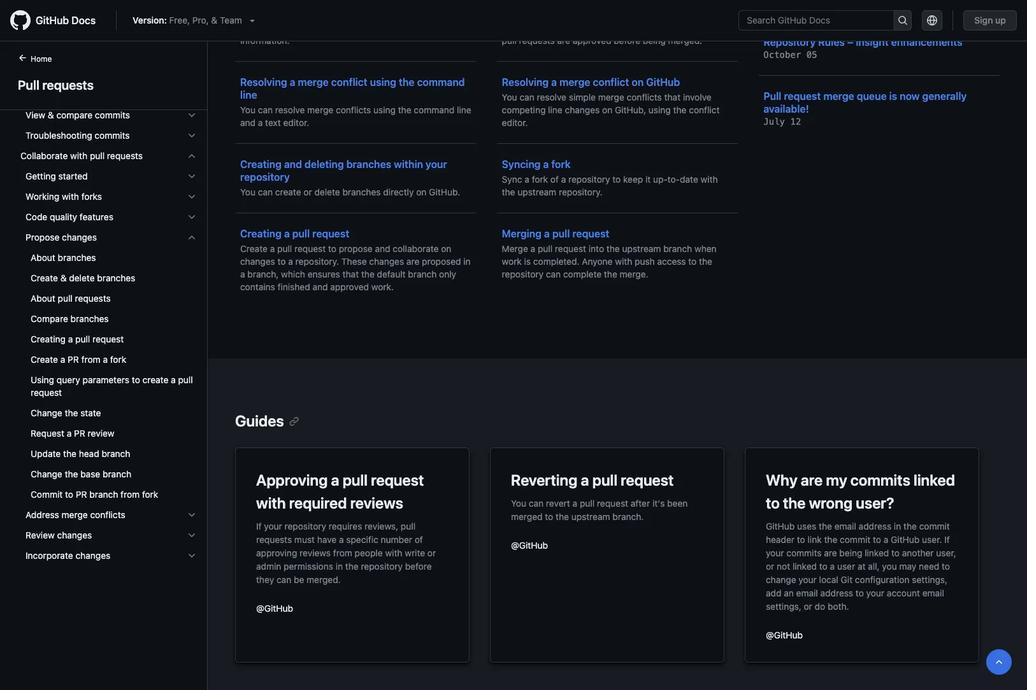 Task type: describe. For each thing, give the bounding box(es) containing it.
can inside resolving a merge conflict using the command line you can resolve merge conflicts using the command line and a text editor.
[[258, 105, 273, 115]]

keep
[[623, 174, 643, 185]]

github docs link
[[10, 10, 106, 31]]

editor. inside resolving a merge conflict using the command line you can resolve merge conflicts using the command line and a text editor.
[[283, 118, 309, 128]]

commits inside why are my commits linked to the wrong user?
[[851, 472, 911, 490]]

line inside resolving a merge conflict on github you can resolve simple merge conflicts that involve competing line changes on github, using the conflict editor.
[[548, 105, 563, 115]]

approved
[[330, 282, 369, 293]]

the inside if your repository requires reviews, pull requests must have a specific number of approving reviews from people with write or admin permissions in the repository before they can be merged.
[[345, 562, 359, 572]]

to inside why are my commits linked to the wrong user?
[[766, 495, 780, 512]]

repository up must
[[285, 521, 326, 532]]

delete inside 'link'
[[69, 273, 95, 284]]

merging a pull request merge a pull request into the upstream branch when work is completed. anyone with push access to the repository can complete the merge.
[[502, 228, 717, 280]]

wrong
[[809, 495, 853, 512]]

github docs
[[36, 14, 96, 26]]

work.
[[371, 282, 394, 293]]

sc 9kayk9 0 image for collaborate with pull requests
[[187, 151, 197, 161]]

repository inside merging a pull request merge a pull request into the upstream branch when work is completed. anyone with push access to the repository can complete the merge.
[[502, 269, 544, 280]]

complete
[[563, 269, 602, 280]]

pr for from
[[68, 355, 79, 365]]

Search GitHub Docs search field
[[739, 11, 894, 30]]

with inside if your repository requires reviews, pull requests must have a specific number of approving reviews from people with write or admin permissions in the repository before they can be merged.
[[385, 548, 402, 559]]

github inside resolving a merge conflict on github you can resolve simple merge conflicts that involve competing line changes on github, using the conflict editor.
[[646, 76, 680, 88]]

propose changes element containing propose changes
[[10, 228, 207, 505]]

resolving for can
[[502, 76, 549, 88]]

working
[[25, 192, 59, 202]]

compare
[[56, 110, 93, 120]]

that inside resolving a merge conflict on github you can resolve simple merge conflicts that involve competing line changes on github, using the conflict editor.
[[665, 92, 681, 103]]

pull inside using query parameters to create a pull request
[[178, 375, 193, 386]]

create inside creating and deleting branches within your repository you can create or delete branches directly on github.
[[275, 187, 301, 198]]

0 horizontal spatial line
[[240, 89, 257, 101]]

propose changes button
[[15, 228, 202, 248]]

collaborate with pull requests element containing collaborate with pull requests
[[10, 146, 207, 567]]

write
[[405, 548, 425, 559]]

request up completed.
[[555, 244, 586, 254]]

resolve inside resolving a merge conflict using the command line you can resolve merge conflicts using the command line and a text editor.
[[275, 105, 305, 115]]

using query parameters to create a pull request link
[[15, 370, 202, 403]]

requests inside if your repository requires reviews, pull requests must have a specific number of approving reviews from people with write or admin permissions in the repository before they can be merged.
[[256, 535, 292, 545]]

code quality features button
[[15, 207, 202, 228]]

merge inside dropdown button
[[62, 510, 88, 521]]

can inside you can revert a pull request after it's been merged to the upstream branch.
[[529, 498, 544, 509]]

commits inside github uses the email address in the commit header to link the commit to a github user. if your commits are being linked to another user, or not linked to a user at all, you may need to change your local git configuration settings, add an email address to your account email settings, or do both.
[[787, 548, 822, 559]]

2 horizontal spatial email
[[923, 588, 945, 599]]

conflicts inside resolving a merge conflict using the command line you can resolve merge conflicts using the command line and a text editor.
[[336, 105, 371, 115]]

@github for approving a pull request with required reviews
[[256, 604, 293, 614]]

collaborate with pull requests element containing getting started
[[10, 166, 207, 567]]

commits inside troubleshooting commits dropdown button
[[95, 130, 130, 141]]

1 vertical spatial from
[[121, 490, 140, 500]]

user,
[[937, 548, 957, 559]]

been
[[667, 498, 688, 509]]

create inside creating a pull request create a pull request to propose and collaborate on changes to a repository. these changes are proposed in a branch, which ensures that the default branch only contains finished and approved work.
[[240, 244, 268, 254]]

fork for syncing
[[532, 174, 548, 185]]

in inside creating a pull request create a pull request to propose and collaborate on changes to a repository. these changes are proposed in a branch, which ensures that the default branch only contains finished and approved work.
[[464, 257, 471, 267]]

on inside creating and deleting branches within your repository you can create or delete branches directly on github.
[[416, 187, 427, 198]]

involve
[[683, 92, 712, 103]]

the inside resolving a merge conflict on github you can resolve simple merge conflicts that involve competing line changes on github, using the conflict editor.
[[673, 105, 687, 115]]

work
[[502, 257, 522, 267]]

anyone
[[582, 257, 613, 267]]

a inside if your repository requires reviews, pull requests must have a specific number of approving reviews from people with write or admin permissions in the repository before they can be merged.
[[339, 535, 344, 545]]

repository inside creating and deleting branches within your repository you can create or delete branches directly on github.
[[240, 171, 290, 183]]

reviews inside approving a pull request with required reviews
[[350, 495, 403, 512]]

to left link
[[797, 535, 805, 545]]

using inside resolving a merge conflict on github you can resolve simple merge conflicts that involve competing line changes on github, using the conflict editor.
[[649, 105, 671, 115]]

@github for why are my commits linked to the wrong user?
[[766, 630, 803, 641]]

using
[[31, 375, 54, 386]]

1 vertical spatial settings,
[[766, 602, 802, 612]]

working with forks
[[25, 192, 102, 202]]

to up which
[[278, 257, 286, 267]]

fork right syncing
[[552, 158, 571, 170]]

commits inside the view & compare commits 'dropdown button'
[[95, 110, 130, 120]]

propose
[[339, 244, 373, 254]]

to inside syncing a fork sync a fork of a repository to keep it up-to-date with the upstream repository.
[[613, 174, 621, 185]]

are inside why are my commits linked to the wrong user?
[[801, 472, 823, 490]]

code
[[25, 212, 47, 222]]

changes down code quality features
[[62, 232, 97, 243]]

the inside you can revert a pull request after it's been merged to the upstream branch.
[[556, 512, 569, 522]]

compare branches link
[[15, 309, 202, 330]]

requests up "compare"
[[42, 77, 94, 92]]

of inside syncing a fork sync a fork of a repository to keep it up-to-date with the upstream repository.
[[551, 174, 559, 185]]

branch for commit to pr branch from fork
[[89, 490, 118, 500]]

request inside pull request merge queue is now generally available! july 12
[[784, 90, 821, 102]]

admin
[[256, 562, 281, 572]]

collaborate with pull requests
[[20, 151, 143, 161]]

pull inside you can revert a pull request after it's been merged to the upstream branch.
[[580, 498, 595, 509]]

and down ensures
[[313, 282, 328, 293]]

to up address merge conflicts
[[65, 490, 73, 500]]

pull for pull requests
[[18, 77, 39, 92]]

with inside approving a pull request with required reviews
[[256, 495, 286, 512]]

request up 'propose'
[[312, 228, 349, 240]]

about branches
[[31, 253, 96, 263]]

a inside approving a pull request with required reviews
[[331, 472, 339, 490]]

creating a pull request create a pull request to propose and collaborate on changes to a repository. these changes are proposed in a branch, which ensures that the default branch only contains finished and approved work.
[[240, 228, 471, 293]]

both.
[[828, 602, 849, 612]]

repository
[[764, 36, 816, 48]]

1 horizontal spatial email
[[835, 521, 857, 532]]

pr for branch
[[76, 490, 87, 500]]

sc 9kayk9 0 image for review changes
[[187, 531, 197, 541]]

add
[[766, 588, 782, 599]]

you inside creating and deleting branches within your repository you can create or delete branches directly on github.
[[240, 187, 256, 198]]

why
[[766, 472, 798, 490]]

at
[[858, 562, 866, 572]]

started
[[58, 171, 88, 182]]

branches inside compare branches link
[[70, 314, 109, 324]]

quality
[[50, 212, 77, 222]]

and up default
[[375, 244, 390, 254]]

home
[[31, 54, 52, 63]]

to down user,
[[942, 562, 950, 572]]

generally
[[923, 90, 967, 102]]

all,
[[868, 562, 880, 572]]

version: free, pro, & team
[[133, 15, 242, 25]]

need
[[919, 562, 940, 572]]

branches left within
[[346, 158, 391, 170]]

review
[[88, 429, 114, 439]]

0 horizontal spatial from
[[81, 355, 100, 365]]

with inside syncing a fork sync a fork of a repository to keep it up-to-date with the upstream repository.
[[701, 174, 718, 185]]

that inside creating a pull request create a pull request to propose and collaborate on changes to a repository. these changes are proposed in a branch, which ensures that the default branch only contains finished and approved work.
[[343, 269, 359, 280]]

2 vertical spatial linked
[[793, 562, 817, 572]]

propose
[[25, 232, 60, 243]]

user?
[[856, 495, 895, 512]]

with down troubleshooting commits
[[70, 151, 87, 161]]

team
[[220, 15, 242, 25]]

a inside you can revert a pull request after it's been merged to the upstream branch.
[[573, 498, 578, 509]]

update
[[31, 449, 61, 460]]

the inside update the head branch link
[[63, 449, 76, 460]]

your down configuration
[[867, 588, 885, 599]]

address merge conflicts
[[25, 510, 125, 521]]

git
[[841, 575, 853, 585]]

free,
[[169, 15, 190, 25]]

if inside if your repository requires reviews, pull requests must have a specific number of approving reviews from people with write or admin permissions in the repository before they can be merged.
[[256, 521, 262, 532]]

configuration
[[855, 575, 910, 585]]

with inside merging a pull request merge a pull request into the upstream branch when work is completed. anyone with push access to the repository can complete the merge.
[[615, 257, 632, 267]]

the inside why are my commits linked to the wrong user?
[[783, 495, 806, 512]]

changes down review changes 'dropdown button'
[[76, 551, 110, 562]]

sc 9kayk9 0 image for working with forks
[[187, 192, 197, 202]]

to down configuration
[[856, 588, 864, 599]]

update the head branch link
[[15, 444, 202, 465]]

upstream inside syncing a fork sync a fork of a repository to keep it up-to-date with the upstream repository.
[[518, 187, 557, 198]]

linked inside why are my commits linked to the wrong user?
[[914, 472, 955, 490]]

troubleshooting commits button
[[15, 126, 202, 146]]

change the base branch link
[[15, 465, 202, 485]]

sc 9kayk9 0 image for incorporate changes
[[187, 551, 197, 562]]

creating a pull request
[[31, 334, 124, 345]]

after
[[631, 498, 650, 509]]

syncing
[[502, 158, 541, 170]]

branches left directly
[[343, 187, 381, 198]]

home link
[[13, 53, 72, 66]]

with up code quality features
[[62, 192, 79, 202]]

commit to pr branch from fork link
[[15, 485, 202, 505]]

and inside resolving a merge conflict using the command line you can resolve merge conflicts using the command line and a text editor.
[[240, 118, 256, 128]]

my
[[826, 472, 847, 490]]

1 horizontal spatial line
[[457, 105, 471, 115]]

changes inside 'dropdown button'
[[57, 531, 92, 541]]

review changes button
[[15, 526, 202, 546]]

number
[[381, 535, 412, 545]]

about for about branches
[[31, 253, 55, 263]]

guides link
[[235, 412, 299, 430]]

branch,
[[248, 269, 279, 280]]

in inside github uses the email address in the commit header to link the commit to a github user. if your commits are being linked to another user, or not linked to a user at all, you may need to change your local git configuration settings, add an email address to your account email settings, or do both.
[[894, 521, 901, 532]]

change for change the base branch
[[31, 469, 62, 480]]

syncing a fork sync a fork of a repository to keep it up-to-date with the upstream repository.
[[502, 158, 718, 198]]

merging
[[502, 228, 542, 240]]

a inside using query parameters to create a pull request
[[171, 375, 176, 386]]

editor. inside resolving a merge conflict on github you can resolve simple merge conflicts that involve competing line changes on github, using the conflict editor.
[[502, 118, 528, 128]]

update the head branch
[[31, 449, 130, 460]]

incorporate changes
[[25, 551, 110, 562]]

request inside approving a pull request with required reviews
[[371, 472, 424, 490]]

state
[[80, 408, 101, 419]]

on up github,
[[632, 76, 644, 88]]

may
[[900, 562, 917, 572]]

repository inside syncing a fork sync a fork of a repository to keep it up-to-date with the upstream repository.
[[569, 174, 610, 185]]

before
[[405, 562, 432, 572]]

branch for change the base branch
[[103, 469, 131, 480]]

changes up default
[[369, 257, 404, 267]]

to inside using query parameters to create a pull request
[[132, 375, 140, 386]]

resolving a merge conflict using the command line you can resolve merge conflicts using the command line and a text editor.
[[240, 76, 471, 128]]

it's
[[653, 498, 665, 509]]

on inside creating a pull request create a pull request to propose and collaborate on changes to a repository. these changes are proposed in a branch, which ensures that the default branch only contains finished and approved work.
[[441, 244, 452, 254]]

conflict for using
[[331, 76, 368, 88]]

fork for commit
[[142, 490, 158, 500]]

docs
[[72, 14, 96, 26]]

address
[[25, 510, 59, 521]]

changes inside resolving a merge conflict on github you can resolve simple merge conflicts that involve competing line changes on github, using the conflict editor.
[[565, 105, 600, 115]]

about pull requests link
[[15, 289, 202, 309]]

deleting
[[305, 158, 344, 170]]

repository down "people"
[[361, 562, 403, 572]]

2 horizontal spatial conflict
[[689, 105, 720, 115]]

getting
[[25, 171, 56, 182]]

can inside merging a pull request merge a pull request into the upstream branch when work is completed. anyone with push access to the repository can complete the merge.
[[546, 269, 561, 280]]

reverting
[[511, 472, 578, 490]]

branch inside merging a pull request merge a pull request into the upstream branch when work is completed. anyone with push access to the repository can complete the merge.
[[664, 244, 692, 254]]

be
[[294, 575, 304, 585]]

to left 'propose'
[[328, 244, 336, 254]]

from inside if your repository requires reviews, pull requests must have a specific number of approving reviews from people with write or admin permissions in the repository before they can be merged.
[[333, 548, 352, 559]]

pull inside approving a pull request with required reviews
[[343, 472, 368, 490]]

request inside using query parameters to create a pull request
[[31, 388, 62, 398]]

to up local
[[820, 562, 828, 572]]

branches inside create & delete branches 'link'
[[97, 273, 135, 284]]

your left local
[[799, 575, 817, 585]]



Task type: locate. For each thing, give the bounding box(es) containing it.
branches up create & delete branches
[[58, 253, 96, 263]]

to right 'parameters'
[[132, 375, 140, 386]]

0 vertical spatial @github
[[511, 540, 548, 551]]

linked
[[914, 472, 955, 490], [865, 548, 889, 559], [793, 562, 817, 572]]

branch
[[664, 244, 692, 254], [408, 269, 437, 280], [102, 449, 130, 460], [103, 469, 131, 480], [89, 490, 118, 500]]

repository. inside creating a pull request create a pull request to propose and collaborate on changes to a repository. these changes are proposed in a branch, which ensures that the default branch only contains finished and approved work.
[[296, 257, 339, 267]]

upstream
[[518, 187, 557, 198], [622, 244, 661, 254], [572, 512, 610, 522]]

& down about branches
[[60, 273, 67, 284]]

0 vertical spatial resolve
[[537, 92, 567, 103]]

2 horizontal spatial in
[[894, 521, 901, 532]]

fork for create
[[110, 355, 126, 365]]

these
[[342, 257, 367, 267]]

1 propose changes element from the top
[[10, 228, 207, 505]]

resolving for line
[[240, 76, 287, 88]]

requests up 'approving'
[[256, 535, 292, 545]]

access
[[657, 257, 686, 267]]

of right the sync on the top
[[551, 174, 559, 185]]

conflict for on
[[593, 76, 629, 88]]

scroll to top image
[[994, 658, 1005, 668]]

is right work
[[524, 257, 531, 267]]

why are my commits linked to the wrong user?
[[766, 472, 955, 512]]

1 horizontal spatial commit
[[920, 521, 950, 532]]

is left now
[[890, 90, 898, 102]]

branch for update the head branch
[[102, 449, 130, 460]]

2 sc 9kayk9 0 image from the top
[[187, 171, 197, 182]]

merged.
[[307, 575, 341, 585]]

merge inside pull request merge queue is now generally available! july 12
[[824, 90, 855, 102]]

1 vertical spatial delete
[[69, 273, 95, 284]]

0 horizontal spatial delete
[[69, 273, 95, 284]]

requests down troubleshooting commits dropdown button
[[107, 151, 143, 161]]

october 05 element
[[764, 49, 818, 60]]

it
[[646, 174, 651, 185]]

2 vertical spatial are
[[824, 548, 837, 559]]

request
[[784, 90, 821, 102], [312, 228, 349, 240], [573, 228, 610, 240], [295, 244, 326, 254], [555, 244, 586, 254], [92, 334, 124, 345], [31, 388, 62, 398], [371, 472, 424, 490], [621, 472, 674, 490], [597, 498, 628, 509]]

commit to pr branch from fork
[[31, 490, 158, 500]]

sc 9kayk9 0 image for propose changes
[[187, 233, 197, 243]]

@github for reverting a pull request
[[511, 540, 548, 551]]

base
[[80, 469, 100, 480]]

version:
[[133, 15, 167, 25]]

competing
[[502, 105, 546, 115]]

line
[[240, 89, 257, 101], [457, 105, 471, 115], [548, 105, 563, 115]]

your down header
[[766, 548, 784, 559]]

0 horizontal spatial linked
[[793, 562, 817, 572]]

request inside you can revert a pull request after it's been merged to the upstream branch.
[[597, 498, 628, 509]]

1 horizontal spatial in
[[464, 257, 471, 267]]

to up all,
[[873, 535, 881, 545]]

2 horizontal spatial are
[[824, 548, 837, 559]]

2 horizontal spatial upstream
[[622, 244, 661, 254]]

2 horizontal spatial &
[[211, 15, 217, 25]]

into
[[589, 244, 604, 254]]

ensures
[[308, 269, 340, 280]]

1 vertical spatial in
[[894, 521, 901, 532]]

compare branches
[[31, 314, 109, 324]]

delete up about pull requests
[[69, 273, 95, 284]]

sign up
[[975, 15, 1006, 25]]

4 sc 9kayk9 0 image from the top
[[187, 212, 197, 222]]

0 horizontal spatial in
[[336, 562, 343, 572]]

of
[[551, 174, 559, 185], [415, 535, 423, 545]]

collaborate with pull requests element
[[10, 146, 207, 567], [10, 166, 207, 567]]

& for view & compare commits
[[48, 110, 54, 120]]

directly
[[383, 187, 414, 198]]

from down creating a pull request
[[81, 355, 100, 365]]

in inside if your repository requires reviews, pull requests must have a specific number of approving reviews from people with write or admin permissions in the repository before they can be merged.
[[336, 562, 343, 572]]

reviews,
[[365, 521, 398, 532]]

email up the being
[[835, 521, 857, 532]]

0 vertical spatial if
[[256, 521, 262, 532]]

1 horizontal spatial from
[[121, 490, 140, 500]]

0 vertical spatial settings,
[[912, 575, 948, 585]]

propose changes element containing about branches
[[10, 248, 207, 505]]

you
[[882, 562, 897, 572]]

requests inside dropdown button
[[107, 151, 143, 161]]

which
[[281, 269, 305, 280]]

0 vertical spatial command
[[417, 76, 465, 88]]

and
[[240, 118, 256, 128], [284, 158, 302, 170], [375, 244, 390, 254], [313, 282, 328, 293]]

to inside merging a pull request merge a pull request into the upstream branch when work is completed. anyone with push access to the repository can complete the merge.
[[689, 257, 697, 267]]

on up proposed
[[441, 244, 452, 254]]

3 sc 9kayk9 0 image from the top
[[187, 192, 197, 202]]

or left do
[[804, 602, 813, 612]]

0 vertical spatial conflicts
[[627, 92, 662, 103]]

1 horizontal spatial &
[[60, 273, 67, 284]]

in right proposed
[[464, 257, 471, 267]]

0 vertical spatial repository.
[[559, 187, 603, 198]]

pr inside create a pr from a fork link
[[68, 355, 79, 365]]

changes down simple
[[565, 105, 600, 115]]

and left text
[[240, 118, 256, 128]]

create for create a pr from a fork
[[31, 355, 58, 365]]

1 vertical spatial linked
[[865, 548, 889, 559]]

0 horizontal spatial upstream
[[518, 187, 557, 198]]

pull inside dropdown button
[[90, 151, 105, 161]]

pull up available!
[[764, 90, 782, 102]]

view
[[25, 110, 45, 120]]

branch down change the base branch link
[[89, 490, 118, 500]]

approving
[[256, 548, 297, 559]]

triangle down image
[[247, 15, 257, 25]]

2 horizontal spatial @github
[[766, 630, 803, 641]]

0 vertical spatial that
[[665, 92, 681, 103]]

7 sc 9kayk9 0 image from the top
[[187, 551, 197, 562]]

your right within
[[426, 158, 447, 170]]

or inside creating and deleting branches within your repository you can create or delete branches directly on github.
[[304, 187, 312, 198]]

parameters
[[83, 375, 129, 386]]

1 horizontal spatial create
[[275, 187, 301, 198]]

& right view
[[48, 110, 54, 120]]

with down approving
[[256, 495, 286, 512]]

0 vertical spatial is
[[890, 90, 898, 102]]

None search field
[[739, 10, 912, 31]]

2 vertical spatial from
[[333, 548, 352, 559]]

header
[[766, 535, 795, 545]]

compare
[[31, 314, 68, 324]]

0 vertical spatial commit
[[920, 521, 950, 532]]

delete inside creating and deleting branches within your repository you can create or delete branches directly on github.
[[315, 187, 340, 198]]

github.
[[429, 187, 460, 198]]

propose changes element
[[10, 228, 207, 505], [10, 248, 207, 505]]

address up both.
[[821, 588, 854, 599]]

& inside 'link'
[[60, 273, 67, 284]]

the inside change the state link
[[65, 408, 78, 419]]

a inside resolving a merge conflict on github you can resolve simple merge conflicts that involve competing line changes on github, using the conflict editor.
[[551, 76, 557, 88]]

and inside creating and deleting branches within your repository you can create or delete branches directly on github.
[[284, 158, 302, 170]]

change for change the state
[[31, 408, 62, 419]]

sync
[[502, 174, 522, 185]]

requests inside 'propose changes' element
[[75, 294, 111, 304]]

user
[[837, 562, 855, 572]]

–
[[848, 36, 854, 48]]

1 vertical spatial create
[[31, 273, 58, 284]]

commit
[[920, 521, 950, 532], [840, 535, 871, 545]]

pr down creating a pull request
[[68, 355, 79, 365]]

settings, down an
[[766, 602, 802, 612]]

conflicts up deleting at top left
[[336, 105, 371, 115]]

of up the write
[[415, 535, 423, 545]]

create & delete branches
[[31, 273, 135, 284]]

you can revert a pull request after it's been merged to the upstream branch.
[[511, 498, 688, 522]]

search image
[[898, 15, 908, 25]]

1 vertical spatial create
[[143, 375, 169, 386]]

1 vertical spatial of
[[415, 535, 423, 545]]

@github
[[511, 540, 548, 551], [256, 604, 293, 614], [766, 630, 803, 641]]

address
[[859, 521, 892, 532], [821, 588, 854, 599]]

requires
[[329, 521, 362, 532]]

2 vertical spatial sc 9kayk9 0 image
[[187, 511, 197, 521]]

your
[[426, 158, 447, 170], [264, 521, 282, 532], [766, 548, 784, 559], [799, 575, 817, 585], [867, 588, 885, 599]]

1 horizontal spatial upstream
[[572, 512, 610, 522]]

commit up the being
[[840, 535, 871, 545]]

1 horizontal spatial that
[[665, 92, 681, 103]]

conflicts inside dropdown button
[[90, 510, 125, 521]]

1 horizontal spatial pull
[[764, 90, 782, 102]]

from down have
[[333, 548, 352, 559]]

editor. right text
[[283, 118, 309, 128]]

branch inside creating a pull request create a pull request to propose and collaborate on changes to a repository. these changes are proposed in a branch, which ensures that the default branch only contains finished and approved work.
[[408, 269, 437, 280]]

creating for repository
[[240, 158, 282, 170]]

create inside using query parameters to create a pull request
[[143, 375, 169, 386]]

create inside 'link'
[[31, 273, 58, 284]]

creating inside creating and deleting branches within your repository you can create or delete branches directly on github.
[[240, 158, 282, 170]]

with down number on the left bottom of the page
[[385, 548, 402, 559]]

1 horizontal spatial is
[[890, 90, 898, 102]]

sc 9kayk9 0 image inside the view & compare commits 'dropdown button'
[[187, 110, 197, 120]]

pull requests element
[[0, 49, 208, 690]]

sc 9kayk9 0 image for troubleshooting commits
[[187, 131, 197, 141]]

1 vertical spatial repository.
[[296, 257, 339, 267]]

0 horizontal spatial commit
[[840, 535, 871, 545]]

or down deleting at top left
[[304, 187, 312, 198]]

creating a pull request link
[[15, 330, 202, 350]]

to up you
[[892, 548, 900, 559]]

0 horizontal spatial resolving
[[240, 76, 287, 88]]

to left keep
[[613, 174, 621, 185]]

3 sc 9kayk9 0 image from the top
[[187, 511, 197, 521]]

2 about from the top
[[31, 294, 55, 304]]

1 horizontal spatial settings,
[[912, 575, 948, 585]]

to-
[[668, 174, 680, 185]]

0 horizontal spatial &
[[48, 110, 54, 120]]

review changes
[[25, 531, 92, 541]]

1 sc 9kayk9 0 image from the top
[[187, 110, 197, 120]]

resolving inside resolving a merge conflict on github you can resolve simple merge conflicts that involve competing line changes on github, using the conflict editor.
[[502, 76, 549, 88]]

reviews up reviews,
[[350, 495, 403, 512]]

1 vertical spatial &
[[48, 110, 54, 120]]

the inside syncing a fork sync a fork of a repository to keep it up-to-date with the upstream repository.
[[502, 187, 515, 198]]

1 sc 9kayk9 0 image from the top
[[187, 131, 197, 141]]

0 vertical spatial change
[[31, 408, 62, 419]]

about
[[31, 253, 55, 263], [31, 294, 55, 304]]

1 horizontal spatial resolving
[[502, 76, 549, 88]]

1 horizontal spatial address
[[859, 521, 892, 532]]

within
[[394, 158, 423, 170]]

request up reviews,
[[371, 472, 424, 490]]

1 vertical spatial conflicts
[[336, 105, 371, 115]]

1 horizontal spatial conflict
[[593, 76, 629, 88]]

2 vertical spatial creating
[[31, 334, 66, 345]]

propose changes
[[25, 232, 97, 243]]

1 horizontal spatial if
[[945, 535, 950, 545]]

0 vertical spatial create
[[240, 244, 268, 254]]

sc 9kayk9 0 image
[[187, 131, 197, 141], [187, 151, 197, 161], [187, 192, 197, 202], [187, 212, 197, 222], [187, 233, 197, 243], [187, 531, 197, 541], [187, 551, 197, 562]]

repository. inside syncing a fork sync a fork of a repository to keep it up-to-date with the upstream repository.
[[559, 187, 603, 198]]

features
[[80, 212, 113, 222]]

0 horizontal spatial repository.
[[296, 257, 339, 267]]

about for about pull requests
[[31, 294, 55, 304]]

0 horizontal spatial are
[[407, 257, 420, 267]]

pull inside if your repository requires reviews, pull requests must have a specific number of approving reviews from people with write or admin permissions in the repository before they can be merged.
[[401, 521, 416, 532]]

required
[[289, 495, 347, 512]]

sign
[[975, 15, 993, 25]]

pull requests link
[[15, 75, 192, 94]]

the inside change the base branch link
[[65, 469, 78, 480]]

another
[[902, 548, 934, 559]]

linked right not
[[793, 562, 817, 572]]

1 horizontal spatial @github
[[511, 540, 548, 551]]

are left the being
[[824, 548, 837, 559]]

commits
[[95, 110, 130, 120], [95, 130, 130, 141], [851, 472, 911, 490], [787, 548, 822, 559]]

october
[[764, 49, 801, 60]]

sc 9kayk9 0 image for working with forks
[[187, 171, 197, 182]]

2 resolving from the left
[[502, 76, 549, 88]]

0 vertical spatial pr
[[68, 355, 79, 365]]

1 horizontal spatial linked
[[865, 548, 889, 559]]

conflicts up github,
[[627, 92, 662, 103]]

or inside if your repository requires reviews, pull requests must have a specific number of approving reviews from people with write or admin permissions in the repository before they can be merged.
[[428, 548, 436, 559]]

linked up user.
[[914, 472, 955, 490]]

0 vertical spatial are
[[407, 257, 420, 267]]

repository.
[[559, 187, 603, 198], [296, 257, 339, 267]]

must
[[294, 535, 315, 545]]

1 horizontal spatial conflicts
[[336, 105, 371, 115]]

0 horizontal spatial address
[[821, 588, 854, 599]]

sc 9kayk9 0 image inside propose changes dropdown button
[[187, 233, 197, 243]]

creating for pull
[[240, 228, 282, 240]]

0 vertical spatial &
[[211, 15, 217, 25]]

resolving up text
[[240, 76, 287, 88]]

pr for review
[[74, 429, 85, 439]]

command
[[417, 76, 465, 88], [414, 105, 455, 115]]

about down propose
[[31, 253, 55, 263]]

they
[[256, 575, 274, 585]]

create up using
[[31, 355, 58, 365]]

branch up 'access'
[[664, 244, 692, 254]]

upstream inside merging a pull request merge a pull request into the upstream branch when work is completed. anyone with push access to the repository can complete the merge.
[[622, 244, 661, 254]]

0 horizontal spatial conflict
[[331, 76, 368, 88]]

tooltip
[[987, 650, 1012, 676]]

push
[[635, 257, 655, 267]]

0 vertical spatial create
[[275, 187, 301, 198]]

commits down the view & compare commits 'dropdown button'
[[95, 130, 130, 141]]

sc 9kayk9 0 image inside troubleshooting commits dropdown button
[[187, 131, 197, 141]]

upstream inside you can revert a pull request after it's been merged to the upstream branch.
[[572, 512, 610, 522]]

editor.
[[283, 118, 309, 128], [502, 118, 528, 128]]

0 vertical spatial about
[[31, 253, 55, 263]]

repository rules – insight enhancements october 05
[[764, 36, 963, 60]]

0 horizontal spatial reviews
[[300, 548, 331, 559]]

with right date
[[701, 174, 718, 185]]

request up ensures
[[295, 244, 326, 254]]

to down "when" on the top right of the page
[[689, 257, 697, 267]]

sc 9kayk9 0 image
[[187, 110, 197, 120], [187, 171, 197, 182], [187, 511, 197, 521]]

local
[[819, 575, 839, 585]]

2 vertical spatial create
[[31, 355, 58, 365]]

1 vertical spatial is
[[524, 257, 531, 267]]

2 vertical spatial in
[[336, 562, 343, 572]]

1 collaborate with pull requests element from the top
[[10, 146, 207, 567]]

if up 'approving'
[[256, 521, 262, 532]]

@github down an
[[766, 630, 803, 641]]

pull for pull request merge queue is now generally available! july 12
[[764, 90, 782, 102]]

create for create & delete branches
[[31, 273, 58, 284]]

1 vertical spatial command
[[414, 105, 455, 115]]

query
[[57, 375, 80, 386]]

can inside creating and deleting branches within your repository you can create or delete branches directly on github.
[[258, 187, 273, 198]]

conflicts down the commit to pr branch from fork link
[[90, 510, 125, 521]]

2 propose changes element from the top
[[10, 248, 207, 505]]

change the base branch
[[31, 469, 131, 480]]

resolve inside resolving a merge conflict on github you can resolve simple merge conflicts that involve competing line changes on github, using the conflict editor.
[[537, 92, 567, 103]]

repository
[[240, 171, 290, 183], [569, 174, 610, 185], [502, 269, 544, 280], [285, 521, 326, 532], [361, 562, 403, 572]]

0 vertical spatial linked
[[914, 472, 955, 490]]

select language: current language is english image
[[928, 15, 938, 25]]

that up approved at the top of the page
[[343, 269, 359, 280]]

are inside creating a pull request create a pull request to propose and collaborate on changes to a repository. these changes are proposed in a branch, which ensures that the default branch only contains finished and approved work.
[[407, 257, 420, 267]]

creating down compare
[[31, 334, 66, 345]]

changes up 'branch,'
[[240, 257, 275, 267]]

july
[[764, 117, 785, 127]]

an
[[784, 588, 794, 599]]

your inside if your repository requires reviews, pull requests must have a specific number of approving reviews from people with write or admin permissions in the repository before they can be merged.
[[264, 521, 282, 532]]

pr down change the base branch
[[76, 490, 87, 500]]

the inside creating a pull request create a pull request to propose and collaborate on changes to a repository. these changes are proposed in a branch, which ensures that the default branch only contains finished and approved work.
[[361, 269, 375, 280]]

1 resolving from the left
[[240, 76, 287, 88]]

commits down link
[[787, 548, 822, 559]]

upstream up push
[[622, 244, 661, 254]]

branches inside about branches link
[[58, 253, 96, 263]]

2 sc 9kayk9 0 image from the top
[[187, 151, 197, 161]]

resolving inside resolving a merge conflict using the command line you can resolve merge conflicts using the command line and a text editor.
[[240, 76, 287, 88]]

0 vertical spatial in
[[464, 257, 471, 267]]

if inside github uses the email address in the commit header to link the commit to a github user. if your commits are being linked to another user, or not linked to a user at all, you may need to change your local git configuration settings, add an email address to your account email settings, or do both.
[[945, 535, 950, 545]]

2 vertical spatial @github
[[766, 630, 803, 641]]

sc 9kayk9 0 image inside address merge conflicts dropdown button
[[187, 511, 197, 521]]

1 vertical spatial if
[[945, 535, 950, 545]]

0 horizontal spatial email
[[796, 588, 818, 599]]

is inside pull request merge queue is now generally available! july 12
[[890, 90, 898, 102]]

2 vertical spatial pr
[[76, 490, 87, 500]]

with up merge.
[[615, 257, 632, 267]]

of inside if your repository requires reviews, pull requests must have a specific number of approving reviews from people with write or admin permissions in the repository before they can be merged.
[[415, 535, 423, 545]]

1 change from the top
[[31, 408, 62, 419]]

proposed
[[422, 257, 461, 267]]

sc 9kayk9 0 image inside getting started dropdown button
[[187, 171, 197, 182]]

pr inside request a pr review link
[[74, 429, 85, 439]]

sign up link
[[964, 10, 1017, 31]]

you inside resolving a merge conflict on github you can resolve simple merge conflicts that involve competing line changes on github, using the conflict editor.
[[502, 92, 517, 103]]

1 vertical spatial pr
[[74, 429, 85, 439]]

reviews inside if your repository requires reviews, pull requests must have a specific number of approving reviews from people with write or admin permissions in the repository before they can be merged.
[[300, 548, 331, 559]]

2 horizontal spatial line
[[548, 105, 563, 115]]

& for create & delete branches
[[60, 273, 67, 284]]

is inside merging a pull request merge a pull request into the upstream branch when work is completed. anyone with push access to the repository can complete the merge.
[[524, 257, 531, 267]]

your inside creating and deleting branches within your repository you can create or delete branches directly on github.
[[426, 158, 447, 170]]

change up request
[[31, 408, 62, 419]]

creating inside pull requests element
[[31, 334, 66, 345]]

conflict inside resolving a merge conflict using the command line you can resolve merge conflicts using the command line and a text editor.
[[331, 76, 368, 88]]

people
[[355, 548, 383, 559]]

2 collaborate with pull requests element from the top
[[10, 166, 207, 567]]

5 sc 9kayk9 0 image from the top
[[187, 233, 197, 243]]

date
[[680, 174, 698, 185]]

commit up user.
[[920, 521, 950, 532]]

about pull requests
[[31, 294, 111, 304]]

12
[[791, 117, 801, 127]]

you inside resolving a merge conflict using the command line you can resolve merge conflicts using the command line and a text editor.
[[240, 105, 256, 115]]

create a pr from a fork
[[31, 355, 126, 365]]

1 vertical spatial are
[[801, 472, 823, 490]]

6 sc 9kayk9 0 image from the top
[[187, 531, 197, 541]]

resolving
[[240, 76, 287, 88], [502, 76, 549, 88]]

resolve up competing
[[537, 92, 567, 103]]

you inside you can revert a pull request after it's been merged to the upstream branch.
[[511, 498, 526, 509]]

commits up user?
[[851, 472, 911, 490]]

can inside if your repository requires reviews, pull requests must have a specific number of approving reviews from people with write or admin permissions in the repository before they can be merged.
[[277, 575, 291, 585]]

or left not
[[766, 562, 775, 572]]

2 editor. from the left
[[502, 118, 528, 128]]

july 12 element
[[764, 117, 801, 127]]

branches
[[346, 158, 391, 170], [343, 187, 381, 198], [58, 253, 96, 263], [97, 273, 135, 284], [70, 314, 109, 324]]

to inside you can revert a pull request after it's been merged to the upstream branch.
[[545, 512, 553, 522]]

conflicts inside resolving a merge conflict on github you can resolve simple merge conflicts that involve competing line changes on github, using the conflict editor.
[[627, 92, 662, 103]]

incorporate
[[25, 551, 73, 562]]

email right an
[[796, 588, 818, 599]]

request up after
[[621, 472, 674, 490]]

the
[[399, 76, 415, 88], [398, 105, 412, 115], [673, 105, 687, 115], [502, 187, 515, 198], [607, 244, 620, 254], [699, 257, 713, 267], [361, 269, 375, 280], [604, 269, 617, 280], [65, 408, 78, 419], [63, 449, 76, 460], [65, 469, 78, 480], [783, 495, 806, 512], [556, 512, 569, 522], [819, 521, 832, 532], [904, 521, 917, 532], [824, 535, 838, 545], [345, 562, 359, 572]]

change the state link
[[15, 403, 202, 424]]

can inside resolving a merge conflict on github you can resolve simple merge conflicts that involve competing line changes on github, using the conflict editor.
[[520, 92, 535, 103]]

fork down syncing
[[532, 174, 548, 185]]

request up available!
[[784, 90, 821, 102]]

settings, down need
[[912, 575, 948, 585]]

0 horizontal spatial is
[[524, 257, 531, 267]]

1 vertical spatial creating
[[240, 228, 282, 240]]

1 vertical spatial @github
[[256, 604, 293, 614]]

not
[[777, 562, 790, 572]]

0 horizontal spatial if
[[256, 521, 262, 532]]

1 vertical spatial address
[[821, 588, 854, 599]]

forks
[[81, 192, 102, 202]]

0 vertical spatial address
[[859, 521, 892, 532]]

1 vertical spatial about
[[31, 294, 55, 304]]

collaborate
[[20, 151, 68, 161]]

finished
[[278, 282, 310, 293]]

on left github,
[[602, 105, 613, 115]]

sc 9kayk9 0 image for code quality features
[[187, 212, 197, 222]]

from down change the base branch link
[[121, 490, 140, 500]]

to down why
[[766, 495, 780, 512]]

are inside github uses the email address in the commit header to link the commit to a github user. if your commits are being linked to another user, or not linked to a user at all, you may need to change your local git configuration settings, add an email address to your account email settings, or do both.
[[824, 548, 837, 559]]

1 horizontal spatial repository.
[[559, 187, 603, 198]]

0 vertical spatial creating
[[240, 158, 282, 170]]

@github down merged
[[511, 540, 548, 551]]

2 change from the top
[[31, 469, 62, 480]]

create down about branches
[[31, 273, 58, 284]]

1 horizontal spatial delete
[[315, 187, 340, 198]]

are
[[407, 257, 420, 267], [801, 472, 823, 490], [824, 548, 837, 559]]

1 vertical spatial sc 9kayk9 0 image
[[187, 171, 197, 182]]

that left involve
[[665, 92, 681, 103]]

sc 9kayk9 0 image inside incorporate changes dropdown button
[[187, 551, 197, 562]]

request up into
[[573, 228, 610, 240]]

resolving up competing
[[502, 76, 549, 88]]

in
[[464, 257, 471, 267], [894, 521, 901, 532], [336, 562, 343, 572]]

request down compare branches link
[[92, 334, 124, 345]]

1 horizontal spatial editor.
[[502, 118, 528, 128]]

and left deleting at top left
[[284, 158, 302, 170]]

1 editor. from the left
[[283, 118, 309, 128]]

changes down address merge conflicts
[[57, 531, 92, 541]]

1 vertical spatial upstream
[[622, 244, 661, 254]]

0 horizontal spatial pull
[[18, 77, 39, 92]]

github,
[[615, 105, 646, 115]]

account
[[887, 588, 920, 599]]

1 vertical spatial resolve
[[275, 105, 305, 115]]

pr inside the commit to pr branch from fork link
[[76, 490, 87, 500]]

email down need
[[923, 588, 945, 599]]

2 horizontal spatial conflicts
[[627, 92, 662, 103]]

1 vertical spatial that
[[343, 269, 359, 280]]

request a pr review link
[[15, 424, 202, 444]]

sc 9kayk9 0 image for troubleshooting commits
[[187, 110, 197, 120]]

sc 9kayk9 0 image inside review changes 'dropdown button'
[[187, 531, 197, 541]]

1 horizontal spatial resolve
[[537, 92, 567, 103]]

1 about from the top
[[31, 253, 55, 263]]



Task type: vqa. For each thing, say whether or not it's contained in the screenshot.


